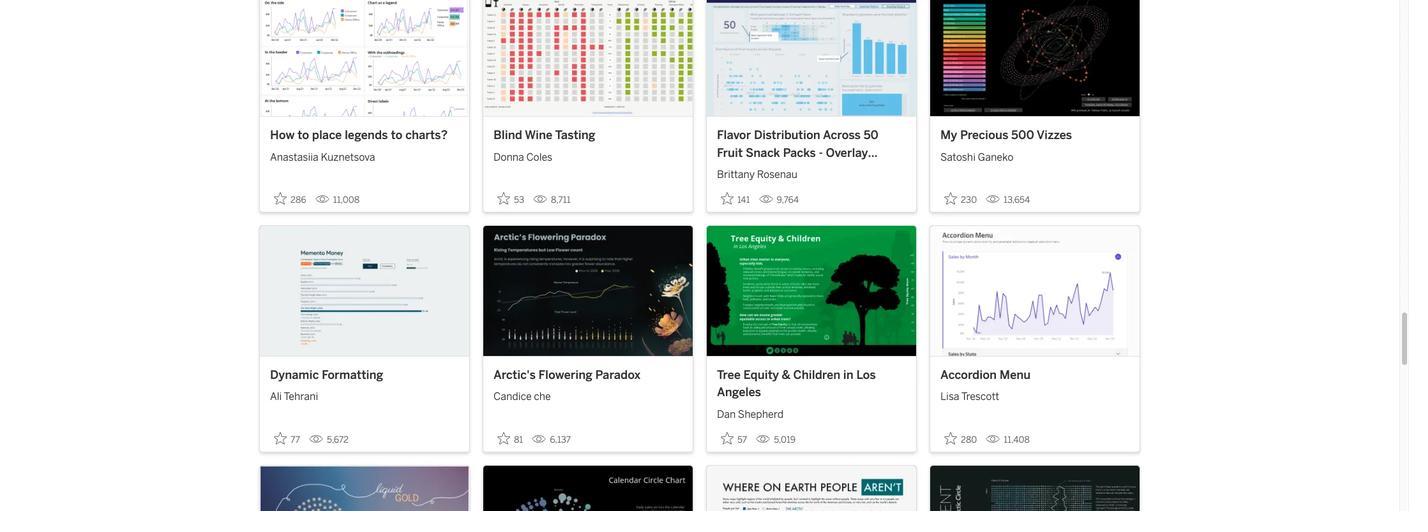 Task type: vqa. For each thing, say whether or not it's contained in the screenshot.
leftmost YOU
no



Task type: locate. For each thing, give the bounding box(es) containing it.
tasting
[[555, 129, 596, 143]]

ali tehrani
[[270, 391, 318, 403]]

los
[[857, 368, 876, 382]]

53
[[514, 195, 524, 206]]

Add Favorite button
[[941, 428, 981, 449]]

dan shepherd
[[717, 408, 784, 421]]

1 horizontal spatial to
[[391, 129, 403, 143]]

add favorite button containing 53
[[494, 189, 528, 210]]

2 horizontal spatial add favorite button
[[717, 189, 754, 210]]

1 add favorite button from the left
[[270, 189, 310, 210]]

precious
[[960, 129, 1009, 143]]

230
[[961, 195, 977, 206]]

add favorite button down brittany
[[717, 189, 754, 210]]

add favorite button containing 141
[[717, 189, 754, 210]]

brittany rosenau
[[717, 169, 798, 181]]

add favorite button containing 286
[[270, 189, 310, 210]]

13,654 views element
[[981, 190, 1035, 211]]

workbook thumbnail image for precious
[[930, 0, 1140, 116]]

3 add favorite button from the left
[[717, 189, 754, 210]]

flavor distribution across 50 fruit snack packs - overlay edition
[[717, 129, 879, 178]]

anastasiia
[[270, 151, 319, 163]]

Add Favorite button
[[941, 189, 981, 210]]

ali tehrani link
[[270, 384, 459, 405]]

accordion menu
[[941, 368, 1031, 382]]

arctic's flowering paradox
[[494, 368, 641, 382]]

Add Favorite button
[[270, 189, 310, 210], [494, 189, 528, 210], [717, 189, 754, 210]]

dynamic formatting link
[[270, 367, 459, 384]]

menu
[[1000, 368, 1031, 382]]

how to place legends to charts? link
[[270, 127, 459, 145]]

flavor
[[717, 129, 751, 143]]

overlay
[[826, 146, 868, 160]]

workbook thumbnail image for formatting
[[260, 226, 469, 356]]

dan shepherd link
[[717, 402, 906, 422]]

add favorite button for how to place legends to charts?
[[270, 189, 310, 210]]

accordion
[[941, 368, 997, 382]]

brittany
[[717, 169, 755, 181]]

donna
[[494, 151, 524, 163]]

11,008
[[333, 195, 360, 206]]

equity
[[744, 368, 779, 382]]

0 horizontal spatial add favorite button
[[270, 189, 310, 210]]

satoshi
[[941, 151, 976, 163]]

place
[[312, 129, 342, 143]]

workbook thumbnail image for wine
[[483, 0, 693, 116]]

57
[[738, 435, 747, 446]]

donna coles link
[[494, 145, 683, 165]]

5,019 views element
[[751, 430, 801, 451]]

add favorite button down anastasiia at top left
[[270, 189, 310, 210]]

legends
[[345, 129, 388, 143]]

blind wine tasting
[[494, 129, 596, 143]]

9,764 views element
[[754, 190, 804, 211]]

286
[[291, 195, 306, 206]]

candice
[[494, 391, 532, 403]]

vizzes
[[1037, 129, 1072, 143]]

0 horizontal spatial to
[[298, 129, 309, 143]]

50
[[864, 129, 879, 143]]

paradox
[[596, 368, 641, 382]]

coles
[[526, 151, 552, 163]]

trescott
[[962, 391, 999, 403]]

candice che link
[[494, 384, 683, 405]]

2 add favorite button from the left
[[494, 189, 528, 210]]

5,672
[[327, 435, 349, 446]]

my precious 500 vizzes
[[941, 129, 1072, 143]]

9,764
[[777, 195, 799, 206]]

to right the how
[[298, 129, 309, 143]]

280
[[961, 435, 977, 446]]

workbook thumbnail image for distribution
[[707, 0, 916, 116]]

add favorite button down the donna
[[494, 189, 528, 210]]

Add Favorite button
[[717, 428, 751, 449]]

flavor distribution across 50 fruit snack packs - overlay edition link
[[717, 127, 906, 178]]

workbook thumbnail image
[[260, 0, 469, 116], [483, 0, 693, 116], [707, 0, 916, 116], [930, 0, 1140, 116], [260, 226, 469, 356], [483, 226, 693, 356], [707, 226, 916, 356], [930, 226, 1140, 356]]

workbook thumbnail image for menu
[[930, 226, 1140, 356]]

dan
[[717, 408, 736, 421]]

6,137
[[550, 435, 571, 446]]

to left charts?
[[391, 129, 403, 143]]

11,008 views element
[[310, 190, 365, 211]]

Add Favorite button
[[494, 428, 527, 449]]

across
[[823, 129, 861, 143]]

snack
[[746, 146, 780, 160]]

to
[[298, 129, 309, 143], [391, 129, 403, 143]]

1 horizontal spatial add favorite button
[[494, 189, 528, 210]]

arctic's flowering paradox link
[[494, 367, 683, 384]]

blind
[[494, 129, 522, 143]]

che
[[534, 391, 551, 403]]



Task type: describe. For each thing, give the bounding box(es) containing it.
lisa trescott
[[941, 391, 999, 403]]

dynamic formatting
[[270, 368, 383, 382]]

ali
[[270, 391, 282, 403]]

-
[[819, 146, 823, 160]]

6,137 views element
[[527, 430, 576, 451]]

tree equity & children in los angeles link
[[717, 367, 906, 402]]

500
[[1012, 129, 1034, 143]]

&
[[782, 368, 791, 382]]

add favorite button for flavor distribution across 50 fruit snack packs - overlay edition
[[717, 189, 754, 210]]

workbook thumbnail image for flowering
[[483, 226, 693, 356]]

anastasiia kuznetsova link
[[270, 145, 459, 165]]

tree
[[717, 368, 741, 382]]

Add Favorite button
[[270, 428, 304, 449]]

blind wine tasting link
[[494, 127, 683, 145]]

packs
[[783, 146, 816, 160]]

workbook thumbnail image for equity
[[707, 226, 916, 356]]

my precious 500 vizzes link
[[941, 127, 1130, 145]]

my
[[941, 129, 957, 143]]

13,654
[[1004, 195, 1030, 206]]

shepherd
[[738, 408, 784, 421]]

lisa trescott link
[[941, 384, 1130, 405]]

5,019
[[774, 435, 796, 446]]

flowering
[[539, 368, 593, 382]]

kuznetsova
[[321, 151, 375, 163]]

1 to from the left
[[298, 129, 309, 143]]

77
[[291, 435, 300, 446]]

141
[[738, 195, 750, 206]]

11,408
[[1004, 435, 1030, 446]]

dynamic
[[270, 368, 319, 382]]

arctic's
[[494, 368, 536, 382]]

in
[[843, 368, 854, 382]]

brittany rosenau link
[[717, 162, 906, 183]]

lisa
[[941, 391, 960, 403]]

wine
[[525, 129, 553, 143]]

11,408 views element
[[981, 430, 1035, 451]]

children
[[794, 368, 841, 382]]

ganeko
[[978, 151, 1014, 163]]

2 to from the left
[[391, 129, 403, 143]]

distribution
[[754, 129, 821, 143]]

satoshi ganeko
[[941, 151, 1014, 163]]

5,672 views element
[[304, 430, 354, 451]]

angeles
[[717, 386, 761, 400]]

fruit
[[717, 146, 743, 160]]

charts?
[[405, 129, 448, 143]]

rosenau
[[757, 169, 798, 181]]

how to place legends to charts?
[[270, 129, 448, 143]]

edition
[[717, 164, 756, 178]]

81
[[514, 435, 523, 446]]

8,711 views element
[[528, 190, 576, 211]]

candice che
[[494, 391, 551, 403]]

tree equity & children in los angeles
[[717, 368, 876, 400]]

accordion menu link
[[941, 367, 1130, 384]]

add favorite button for blind wine tasting
[[494, 189, 528, 210]]

formatting
[[322, 368, 383, 382]]

workbook thumbnail image for to
[[260, 0, 469, 116]]

satoshi ganeko link
[[941, 145, 1130, 165]]

tehrani
[[284, 391, 318, 403]]

donna coles
[[494, 151, 552, 163]]

anastasiia kuznetsova
[[270, 151, 375, 163]]

how
[[270, 129, 295, 143]]

8,711
[[551, 195, 571, 206]]



